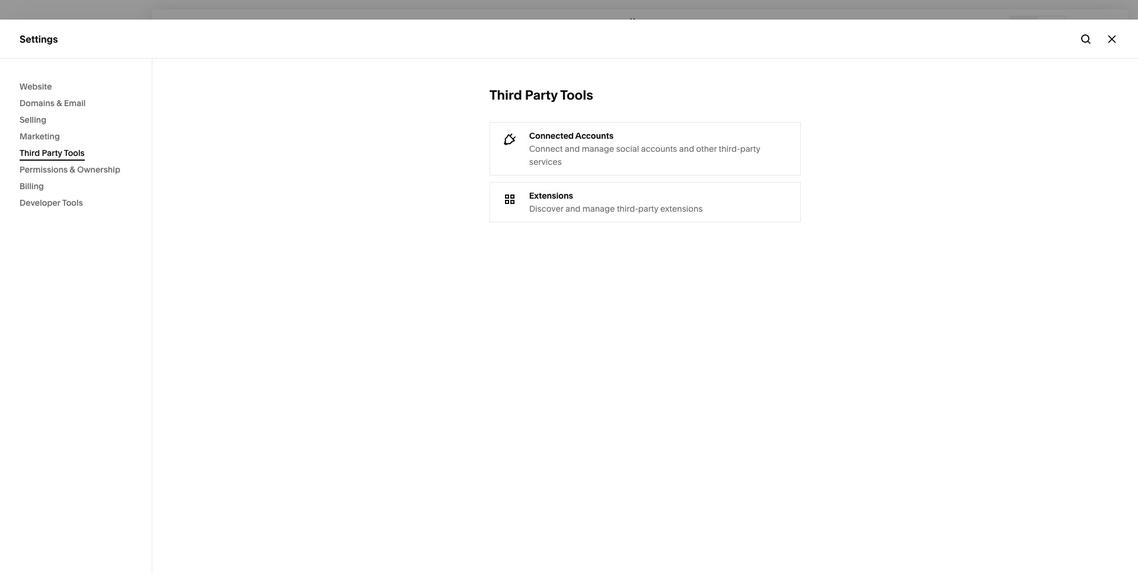 Task type: locate. For each thing, give the bounding box(es) containing it.
selling link
[[20, 112, 132, 128], [20, 135, 132, 149]]

0 vertical spatial selling link
[[20, 112, 132, 128]]

selling down domains
[[20, 114, 46, 125]]

0 horizontal spatial &
[[57, 98, 62, 109]]

2 selling from the top
[[20, 135, 50, 147]]

permissions & ownership billing developer tools
[[20, 164, 120, 208]]

tools up permissions & ownership link
[[64, 148, 85, 158]]

1 horizontal spatial &
[[70, 164, 75, 175]]

0 vertical spatial marketing link
[[20, 128, 132, 145]]

website link up email
[[20, 78, 132, 95]]

analytics
[[20, 199, 61, 211]]

connected
[[530, 131, 574, 141]]

third
[[490, 87, 523, 103], [20, 148, 40, 158]]

1 horizontal spatial third-
[[719, 144, 741, 154]]

0 vertical spatial &
[[57, 98, 62, 109]]

0 horizontal spatial third
[[20, 148, 40, 158]]

website link
[[20, 73, 132, 87], [20, 78, 132, 95]]

2 website from the top
[[20, 81, 52, 92]]

selling
[[20, 114, 46, 125], [20, 135, 50, 147]]

selling link down email
[[20, 112, 132, 128]]

third- inside the extensions discover and manage third-party extensions
[[617, 203, 639, 214]]

manage right discover
[[583, 203, 615, 214]]

tools down billing link
[[62, 198, 83, 208]]

manage
[[582, 144, 615, 154], [583, 203, 615, 214]]

party inside the extensions discover and manage third-party extensions
[[639, 203, 659, 214]]

1 vertical spatial party
[[639, 203, 659, 214]]

pages link
[[26, 91, 138, 111]]

0 vertical spatial selling
[[20, 114, 46, 125]]

& up contacts link
[[70, 164, 75, 175]]

selling link down styles link
[[20, 135, 132, 149]]

discover
[[530, 203, 564, 214]]

& inside "permissions & ownership billing developer tools"
[[70, 164, 75, 175]]

marketing up contacts
[[20, 157, 66, 168]]

domains
[[20, 98, 55, 109]]

1 vertical spatial marketing
[[20, 157, 66, 168]]

permissions
[[20, 164, 68, 175]]

0 vertical spatial party
[[525, 87, 558, 103]]

0 vertical spatial third-
[[719, 144, 741, 154]]

0 vertical spatial tools
[[561, 87, 594, 103]]

party up connected
[[525, 87, 558, 103]]

1 vertical spatial selling link
[[20, 135, 132, 149]]

third-
[[719, 144, 741, 154], [617, 203, 639, 214]]

services
[[530, 157, 562, 167]]

party up permissions
[[42, 148, 62, 158]]

1 website from the top
[[20, 74, 57, 85]]

0 horizontal spatial party
[[639, 203, 659, 214]]

permissions & ownership link
[[20, 161, 132, 178]]

website link up pages link
[[20, 73, 132, 87]]

0 vertical spatial third party tools
[[490, 87, 594, 103]]

1 marketing from the top
[[20, 131, 60, 142]]

website domains & email selling marketing
[[20, 81, 86, 142]]

edit
[[165, 21, 182, 30]]

extensions
[[530, 190, 574, 201]]

website inside the website domains & email selling marketing
[[20, 81, 52, 92]]

& left email
[[57, 98, 62, 109]]

settings
[[20, 33, 58, 45]]

0 horizontal spatial party
[[42, 148, 62, 158]]

1 selling from the top
[[20, 114, 46, 125]]

marketing down styles
[[20, 131, 60, 142]]

1 vertical spatial manage
[[583, 203, 615, 214]]

pages
[[26, 96, 51, 106]]

edit button
[[157, 15, 190, 37]]

styles
[[26, 116, 50, 126]]

extensions
[[661, 203, 703, 214]]

selling down styles
[[20, 135, 50, 147]]

third- right other
[[719, 144, 741, 154]]

party right other
[[741, 144, 761, 154]]

party left extensions at top right
[[639, 203, 659, 214]]

tools up accounts at the top right of page
[[561, 87, 594, 103]]

0 horizontal spatial third party tools
[[20, 148, 85, 158]]

and down 'extensions'
[[566, 203, 581, 214]]

third- inside 'connected accounts connect and manage social accounts and other third-party services'
[[719, 144, 741, 154]]

1 vertical spatial party
[[42, 148, 62, 158]]

third party tools up permissions
[[20, 148, 85, 158]]

manage down accounts at the top right of page
[[582, 144, 615, 154]]

marketing link up contacts link
[[20, 156, 132, 170]]

and left other
[[680, 144, 695, 154]]

1 vertical spatial third-
[[617, 203, 639, 214]]

&
[[57, 98, 62, 109], [70, 164, 75, 175]]

third party tools link
[[20, 145, 132, 161]]

1 horizontal spatial party
[[741, 144, 761, 154]]

1 vertical spatial marketing link
[[20, 156, 132, 170]]

accounts
[[642, 144, 678, 154]]

website for website domains & email selling marketing
[[20, 81, 52, 92]]

third party tools up connected
[[490, 87, 594, 103]]

0 horizontal spatial third-
[[617, 203, 639, 214]]

tools
[[561, 87, 594, 103], [64, 148, 85, 158], [62, 198, 83, 208]]

website
[[20, 74, 57, 85], [20, 81, 52, 92]]

marketing link
[[20, 128, 132, 145], [20, 156, 132, 170]]

and
[[565, 144, 580, 154], [680, 144, 695, 154], [566, 203, 581, 214]]

third- left extensions at top right
[[617, 203, 639, 214]]

marketing link down domains & email link
[[20, 128, 132, 145]]

party
[[741, 144, 761, 154], [639, 203, 659, 214]]

marketing
[[20, 131, 60, 142], [20, 157, 66, 168]]

billing link
[[20, 178, 132, 195]]

party inside 'connected accounts connect and manage social accounts and other third-party services'
[[741, 144, 761, 154]]

1 vertical spatial third party tools
[[20, 148, 85, 158]]

connect
[[530, 144, 563, 154]]

1 vertical spatial selling
[[20, 135, 50, 147]]

0 vertical spatial marketing
[[20, 131, 60, 142]]

domains & email link
[[20, 95, 132, 112]]

1 vertical spatial tools
[[64, 148, 85, 158]]

0 vertical spatial manage
[[582, 144, 615, 154]]

billing
[[20, 181, 44, 192]]

website for website
[[20, 74, 57, 85]]

0 vertical spatial party
[[741, 144, 761, 154]]

2 vertical spatial tools
[[62, 198, 83, 208]]

third party tools
[[490, 87, 594, 103], [20, 148, 85, 158]]

1 vertical spatial &
[[70, 164, 75, 175]]

styles link
[[26, 111, 138, 131]]

developer
[[20, 198, 60, 208]]

party
[[525, 87, 558, 103], [42, 148, 62, 158]]

1 vertical spatial third
[[20, 148, 40, 158]]

0 vertical spatial third
[[490, 87, 523, 103]]



Task type: describe. For each thing, give the bounding box(es) containing it.
connected accounts connect and manage social accounts and other third-party services
[[530, 131, 761, 167]]

extensions discover and manage third-party extensions
[[530, 190, 703, 214]]

ownership
[[77, 164, 120, 175]]

accounts
[[576, 131, 614, 141]]

party inside third party tools link
[[42, 148, 62, 158]]

1 horizontal spatial third party tools
[[490, 87, 594, 103]]

developer tools link
[[20, 195, 132, 211]]

other
[[697, 144, 717, 154]]

and down connected
[[565, 144, 580, 154]]

marketing inside the website domains & email selling marketing
[[20, 131, 60, 142]]

1 horizontal spatial third
[[490, 87, 523, 103]]

selling inside the website domains & email selling marketing
[[20, 114, 46, 125]]

manage inside 'connected accounts connect and manage social accounts and other third-party services'
[[582, 144, 615, 154]]

tools inside "permissions & ownership billing developer tools"
[[62, 198, 83, 208]]

manage inside the extensions discover and manage third-party extensions
[[583, 203, 615, 214]]

and inside the extensions discover and manage third-party extensions
[[566, 203, 581, 214]]

2 marketing link from the top
[[20, 156, 132, 170]]

1 marketing link from the top
[[20, 128, 132, 145]]

email
[[64, 98, 86, 109]]

contacts
[[20, 178, 60, 190]]

1 selling link from the top
[[20, 112, 132, 128]]

1 website link from the top
[[20, 73, 132, 87]]

2 marketing from the top
[[20, 157, 66, 168]]

& inside the website domains & email selling marketing
[[57, 98, 62, 109]]

2 website link from the top
[[20, 78, 132, 95]]

2 selling link from the top
[[20, 135, 132, 149]]

contacts link
[[20, 177, 132, 192]]

social
[[617, 144, 640, 154]]

analytics link
[[20, 199, 132, 213]]

home
[[630, 16, 651, 25]]

1 horizontal spatial party
[[525, 87, 558, 103]]



Task type: vqa. For each thing, say whether or not it's contained in the screenshot.
the leftmost the &
yes



